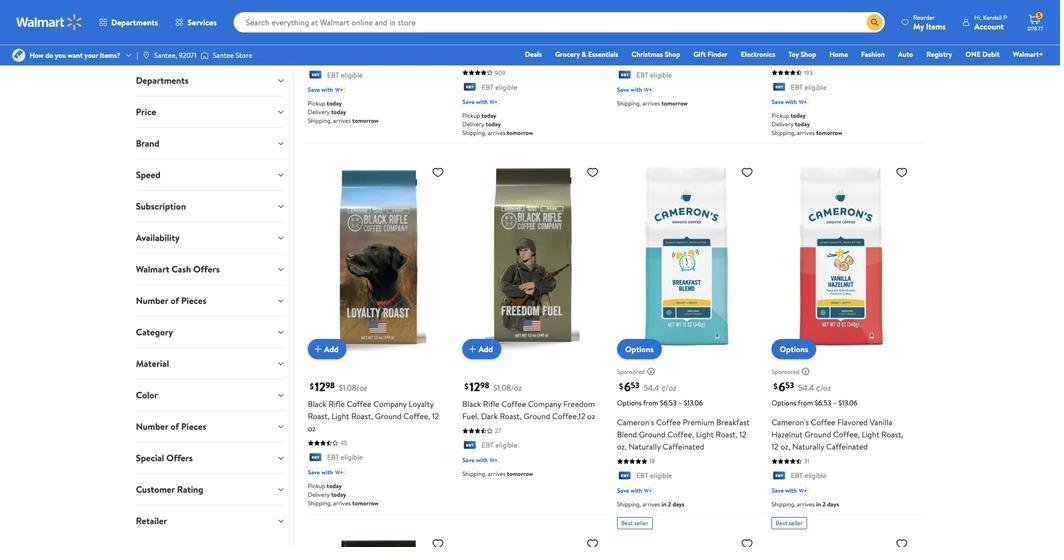 Task type: vqa. For each thing, say whether or not it's contained in the screenshot.
Cameron's Coffee Flavored Vanilla Hazelnut Ground Coffee, Light Roast, 12 oz, Naturally Caffeinated's the 53
yes



Task type: describe. For each thing, give the bounding box(es) containing it.
how
[[29, 50, 44, 60]]

add to favorites list, black rifle coffee company loyalty roast, light roast, ground coffee, 12 oz image
[[432, 166, 444, 179]]

walmart+ link
[[1009, 49, 1049, 60]]

add to favorites list, new england coffee decaf hazelnut crememedium roast ground coffee, 10 oz, bag image
[[587, 538, 599, 548]]

finder
[[708, 49, 728, 59]]

ebt eligible down "31"
[[791, 471, 827, 482]]

store
[[236, 50, 252, 60]]

2 for blend
[[668, 501, 672, 509]]

departments tab
[[128, 65, 293, 96]]

$1.08/oz for $ 12 98 $1.08/oz black rifle coffee company loyalty roast, light roast, ground coffee, 12 oz
[[339, 383, 367, 394]]

1 number of pieces tab from the top
[[128, 286, 293, 317]]

new
[[617, 28, 633, 39]]

&
[[582, 49, 587, 59]]

ad disclaimer and feedback for ingridsponsoredproducts image for premium
[[647, 368, 656, 376]]

1 horizontal spatial ebt image
[[772, 472, 787, 482]]

services
[[188, 17, 217, 28]]

save for $ 12 98 $1.08/oz black rifle coffee company freedom fuel, dark roast, ground coffee,12 oz
[[463, 456, 475, 465]]

coffee,12
[[553, 411, 586, 423]]

walmart cash offers tab
[[128, 254, 293, 285]]

number of pieces button for second number of pieces tab from the bottom of the page
[[128, 286, 293, 317]]

ebt eligible for $ 12 98 $1.08/oz black rifle coffee company loyalty roast, light roast, ground coffee, 12 oz
[[327, 453, 363, 463]]

coffee inside cameron's coffee premium breakfast blend ground coffee, light roast, 12 oz, naturally caffeinated
[[657, 418, 681, 429]]

ground inside cameron's coffee premium breakfast blend ground coffee, light roast, 12 oz, naturally caffeinated
[[639, 430, 666, 441]]

24 inside '$ 13 24 32.9 ¢/oz folgers classic roast ground coffee, 40.3-ounce 474'
[[326, 10, 335, 21]]

$ 13 24 32.9 ¢/oz folgers classic roast ground coffee, 40.3-ounce 474
[[308, 8, 439, 65]]

coffee inside the $ 12 98 $1.08/oz black rifle coffee company tactisquatch, dark roast, ground coffee, 12 oz
[[811, 28, 836, 39]]

gift
[[694, 49, 706, 59]]

retailer
[[136, 515, 167, 528]]

of for second number of pieces tab from the bottom of the page
[[171, 295, 179, 308]]

bag
[[700, 40, 713, 52]]

oz inside "$ 12 98 $1.08/oz black rifle coffee company loyalty roast, light roast, ground coffee, 12 oz"
[[308, 424, 316, 435]]

grocery & essentials link
[[551, 49, 623, 60]]

5
[[1038, 11, 1042, 20]]

coffee inside cameron's coffee flavored vanilla hazelnut ground coffee, light roast, 12 oz, naturally caffeinated
[[811, 418, 836, 429]]

98 for $ 12 98 $1.08/oz black rifle coffee company freedom fuel, dark roast, ground coffee,12 oz
[[481, 381, 490, 392]]

eligible for $ 12 98 $1.08/oz black rifle coffee company tactisquatch, dark roast, ground coffee, 12 oz
[[805, 82, 827, 92]]

material
[[136, 358, 169, 371]]

one debit
[[966, 49, 1001, 59]]

in for blend
[[662, 501, 667, 509]]

oz for $ 12 98 $1.08/oz black rifle coffee company tactisquatch, dark roast, ground coffee, 12 oz
[[810, 53, 818, 64]]

availability
[[136, 232, 180, 244]]

how do you want your items?
[[29, 50, 120, 60]]

brand tab
[[128, 128, 293, 159]]

25.9
[[544, 40, 558, 52]]

with for $ 10 47 40.4 ¢/oz folgers classic roast ground coffee, medium roast coffee, 25.9 ounce canister
[[476, 98, 488, 106]]

$ 6 53 54.4 ¢/oz options from $6.53 – $13.06 for premium
[[617, 379, 703, 409]]

toy shop link
[[785, 49, 821, 60]]

save for $ 13 36 55.7 ¢/oz new england coffee breakfast blend ground coffee, 24 oz, bag
[[617, 85, 630, 94]]

medium
[[463, 40, 491, 52]]

kendall
[[984, 13, 1003, 22]]

with for $ 12 98 $1.08/oz black rifle coffee company loyalty roast, light roast, ground coffee, 12 oz
[[322, 469, 333, 477]]

price tab
[[128, 97, 293, 128]]

ebt image for $ 13 36 55.7 ¢/oz new england coffee breakfast blend ground coffee, 24 oz, bag
[[617, 71, 633, 81]]

save with for $ 12 98 $1.08/oz black rifle coffee company freedom fuel, dark roast, ground coffee,12 oz
[[463, 456, 488, 465]]

eligible down 18
[[650, 471, 672, 482]]

subscription tab
[[128, 191, 293, 222]]

best for folgers classic roast ground coffee, medium roast, 9.6-ounce image
[[776, 519, 788, 528]]

items
[[927, 21, 946, 32]]

color button
[[128, 380, 293, 411]]

folgers for 10
[[463, 28, 489, 39]]

0 horizontal spatial walmart plus image
[[490, 97, 500, 107]]

oz, for cameron's coffee premium breakfast blend ground coffee, light roast, 12 oz, naturally caffeinated
[[617, 442, 627, 453]]

christmas
[[632, 49, 663, 59]]

¢/oz for 32.9 ¢/oz
[[356, 12, 371, 23]]

number for second number of pieces tab from the bottom of the page
[[136, 295, 168, 308]]

add to cart image for black rifle coffee company freedom fuel, dark roast, ground coffee,12 oz image
[[467, 344, 479, 356]]

hi,
[[975, 13, 982, 22]]

save for $ 12 98 $1.08/oz black rifle coffee company tactisquatch, dark roast, ground coffee, 12 oz
[[772, 98, 784, 106]]

brand button
[[128, 128, 293, 159]]

ground inside cameron's coffee flavored vanilla hazelnut ground coffee, light roast, 12 oz, naturally caffeinated
[[805, 430, 832, 441]]

cameron's coffee premium breakfast blend ground coffee, light roast, 12 oz, naturally caffeinated image
[[617, 162, 758, 352]]

54.4 for blend
[[644, 383, 660, 394]]

classic for 13
[[336, 28, 360, 39]]

shop for toy shop
[[801, 49, 817, 59]]

$ for folgers classic roast ground coffee, 40.3-ounce
[[310, 10, 314, 21]]

rifle for $ 12 98 $1.08/oz black rifle coffee company loyalty roast, light roast, ground coffee, 12 oz
[[329, 399, 345, 410]]

your
[[85, 50, 98, 60]]

tomorrow for $ 10 47 40.4 ¢/oz folgers classic roast ground coffee, medium roast coffee, 25.9 ounce canister
[[507, 129, 534, 137]]

pickup for $ 12 98 $1.08/oz black rifle coffee company loyalty roast, light roast, ground coffee, 12 oz
[[308, 482, 326, 491]]

ebt image for $ 12 98 $1.08/oz black rifle coffee company loyalty roast, light roast, ground coffee, 12 oz
[[308, 454, 323, 464]]

light for hazelnut
[[862, 430, 880, 441]]

christmas shop link
[[627, 49, 685, 60]]

909
[[495, 68, 506, 77]]

color
[[136, 389, 158, 402]]

home link
[[825, 49, 853, 60]]

ebt eligible for $ 10 47 40.4 ¢/oz folgers classic roast ground coffee, medium roast coffee, 25.9 ounce canister
[[482, 82, 518, 92]]

days for hazelnut
[[828, 501, 840, 509]]

material button
[[128, 349, 293, 380]]

price button
[[128, 97, 293, 128]]

black rifle coffee company loyalty roast, light roast, ground coffee, 12 oz image
[[308, 162, 448, 352]]

coffee, inside the $ 12 98 $1.08/oz black rifle coffee company tactisquatch, dark roast, ground coffee, 12 oz
[[772, 53, 799, 64]]

 image for how do you want your items?
[[12, 49, 25, 62]]

fuel,
[[463, 411, 479, 423]]

color tab
[[128, 380, 293, 411]]

cameron's coffee flavored vanilla hazelnut ground coffee, light roast, 12 oz, naturally caffeinated
[[772, 418, 904, 453]]

special
[[136, 452, 164, 465]]

ebt for $ 10 47 40.4 ¢/oz folgers classic roast ground coffee, medium roast coffee, 25.9 ounce canister
[[482, 82, 494, 92]]

ad disclaimer and feedback for ingridsponsoredproducts image for flavored
[[802, 368, 810, 376]]

loyalty
[[409, 399, 434, 410]]

oz, for cameron's coffee flavored vanilla hazelnut ground coffee, light roast, 12 oz, naturally caffeinated
[[781, 442, 791, 453]]

cash
[[172, 263, 191, 276]]

deals link
[[521, 49, 547, 60]]

blend inside $ 13 36 55.7 ¢/oz new england coffee breakfast blend ground coffee, 24 oz, bag
[[727, 28, 747, 39]]

one
[[966, 49, 981, 59]]

grocery
[[556, 49, 580, 59]]

tomorrow for $ 12 98 $1.08/oz black rifle coffee company tactisquatch, dark roast, ground coffee, 12 oz
[[817, 129, 843, 137]]

coffee, inside "$ 12 98 $1.08/oz black rifle coffee company loyalty roast, light roast, ground coffee, 12 oz"
[[404, 411, 430, 423]]

$1.08/oz for $ 12 98 $1.08/oz black rifle coffee company tactisquatch, dark roast, ground coffee, 12 oz
[[803, 12, 832, 23]]

hi, kendall p account
[[975, 13, 1008, 32]]

ebt for $ 13 36 55.7 ¢/oz new england coffee breakfast blend ground coffee, 24 oz, bag
[[637, 70, 649, 80]]

ground inside $ 10 47 40.4 ¢/oz folgers classic roast ground coffee, medium roast coffee, 25.9 ounce canister
[[538, 28, 565, 39]]

blend inside cameron's coffee premium breakfast blend ground coffee, light roast, 12 oz, naturally caffeinated
[[617, 430, 637, 441]]

add to favorites list, folgers classic roast ground coffee, medium roast, 9.6-ounce image
[[896, 538, 909, 548]]

special offers
[[136, 452, 193, 465]]

departments button
[[128, 65, 293, 96]]

92071
[[179, 50, 197, 60]]

$ 12 98 $1.08/oz black rifle coffee company loyalty roast, light roast, ground coffee, 12 oz
[[308, 379, 439, 435]]

pickup for $ 13 24 32.9 ¢/oz folgers classic roast ground coffee, 40.3-ounce 474
[[308, 99, 326, 108]]

55.7
[[648, 12, 662, 23]]

Search search field
[[234, 12, 885, 33]]

fashion
[[862, 49, 885, 59]]

$13.06 for premium
[[684, 399, 703, 409]]

cameron's coffee premium breakfast blend ground coffee, light roast, 12 oz, naturally caffeinated
[[617, 418, 750, 453]]

2 number of pieces tab from the top
[[128, 412, 293, 443]]

want
[[68, 50, 83, 60]]

rating
[[177, 484, 203, 497]]

subscription button
[[128, 191, 293, 222]]

2 for hazelnut
[[823, 501, 826, 509]]

57
[[650, 56, 656, 65]]

roast, inside $ 12 98 $1.08/oz black rifle coffee company freedom fuel, dark roast, ground coffee,12 oz
[[500, 411, 522, 423]]

dark inside $ 12 98 $1.08/oz black rifle coffee company freedom fuel, dark roast, ground coffee,12 oz
[[481, 411, 498, 423]]

12 inside cameron's coffee premium breakfast blend ground coffee, light roast, 12 oz, naturally caffeinated
[[740, 430, 747, 441]]

rifle for $ 12 98 $1.08/oz black rifle coffee company freedom fuel, dark roast, ground coffee,12 oz
[[483, 399, 500, 410]]

you
[[55, 50, 66, 60]]

¢/oz up cameron's coffee premium breakfast blend ground coffee, light roast, 12 oz, naturally caffeinated
[[662, 383, 677, 394]]

number of pieces button for 1st number of pieces tab from the bottom of the page
[[128, 412, 293, 443]]

eligible for $ 12 98 $1.08/oz black rifle coffee company freedom fuel, dark roast, ground coffee,12 oz
[[496, 441, 518, 451]]

offers inside special offers dropdown button
[[166, 452, 193, 465]]

walmart plus image for $ 12 98 $1.08/oz black rifle coffee company loyalty roast, light roast, ground coffee, 12 oz
[[335, 468, 345, 478]]

0 horizontal spatial ebt image
[[463, 442, 478, 452]]

36
[[635, 10, 644, 21]]

ounce inside $ 10 47 40.4 ¢/oz folgers classic roast ground coffee, medium roast coffee, 25.9 ounce canister
[[560, 40, 584, 52]]

customer rating tab
[[128, 475, 293, 506]]

naturally for blend
[[629, 442, 661, 453]]

$178.77
[[1028, 25, 1044, 32]]

england
[[635, 28, 663, 39]]

from for blend
[[644, 399, 659, 409]]

freedom
[[564, 399, 595, 410]]

ebt eligible for $ 12 98 $1.08/oz black rifle coffee company freedom fuel, dark roast, ground coffee,12 oz
[[482, 441, 518, 451]]

gift finder link
[[689, 49, 733, 60]]

best seller for folgers classic roast ground coffee, medium roast, 9.6-ounce image
[[776, 519, 804, 528]]

5 $178.77
[[1028, 11, 1044, 32]]

auto
[[899, 49, 914, 59]]

availability tab
[[128, 223, 293, 254]]

new england coffee decaf hazelnut crememedium roast ground coffee, 10 oz, bag image
[[463, 534, 603, 548]]

ground inside the $ 12 98 $1.08/oz black rifle coffee company tactisquatch, dark roast, ground coffee, 12 oz
[[862, 40, 889, 52]]

category button
[[128, 317, 293, 348]]

193
[[805, 68, 813, 77]]

53 for cameron's coffee premium breakfast blend ground coffee, light roast, 12 oz, naturally caffeinated
[[631, 381, 640, 392]]

coffee, inside cameron's coffee flavored vanilla hazelnut ground coffee, light roast, 12 oz, naturally caffeinated
[[834, 430, 860, 441]]

special offers tab
[[128, 443, 293, 474]]

with for $ 13 24 32.9 ¢/oz folgers classic roast ground coffee, 40.3-ounce 474
[[322, 85, 333, 94]]

$ 12 98 $1.08/oz black rifle coffee company tactisquatch, dark roast, ground coffee, 12 oz
[[772, 8, 889, 64]]

walmart image
[[16, 14, 82, 30]]

p
[[1004, 13, 1008, 22]]

electronics
[[741, 49, 776, 59]]

registry link
[[922, 49, 958, 60]]

walmart plus image for $ 12 98 $1.08/oz black rifle coffee company freedom fuel, dark roast, ground coffee,12 oz
[[490, 456, 500, 466]]

save with for $ 13 24 32.9 ¢/oz folgers classic roast ground coffee, 40.3-ounce 474
[[308, 85, 333, 94]]

add button for black rifle coffee company freedom fuel, dark roast, ground coffee,12 oz image
[[463, 340, 502, 360]]

registry
[[927, 49, 953, 59]]

shipping, arrives in 2 days for cameron's coffee premium breakfast blend ground coffee, light roast, 12 oz, naturally caffeinated
[[617, 501, 685, 509]]

ebt eligible for $ 12 98 $1.08/oz black rifle coffee company tactisquatch, dark roast, ground coffee, 12 oz
[[791, 82, 827, 92]]

oz for $ 12 98 $1.08/oz black rifle coffee company freedom fuel, dark roast, ground coffee,12 oz
[[588, 411, 596, 423]]

material tab
[[128, 349, 293, 380]]

grocery & essentials
[[556, 49, 619, 59]]

sponsored for cameron's coffee premium breakfast blend ground coffee, light roast, 12 oz, naturally caffeinated
[[617, 368, 645, 377]]

1 pieces from the top
[[181, 295, 207, 308]]

53 for cameron's coffee flavored vanilla hazelnut ground coffee, light roast, 12 oz, naturally caffeinated
[[786, 381, 795, 392]]

company for $ 12 98 $1.08/oz black rifle coffee company tactisquatch, dark roast, ground coffee, 12 oz
[[838, 28, 871, 39]]

$ 12 98 $1.08/oz black rifle coffee company freedom fuel, dark roast, ground coffee,12 oz
[[463, 379, 596, 423]]

brand
[[136, 137, 160, 150]]

fashion link
[[857, 49, 890, 60]]

number for 1st number of pieces tab from the bottom of the page
[[136, 421, 168, 434]]

home
[[830, 49, 849, 59]]

speed
[[136, 169, 161, 181]]

eligible for $ 10 47 40.4 ¢/oz folgers classic roast ground coffee, medium roast coffee, 25.9 ounce canister
[[496, 82, 518, 92]]

coffee inside $ 12 98 $1.08/oz black rifle coffee company freedom fuel, dark roast, ground coffee,12 oz
[[502, 399, 526, 410]]

category
[[136, 326, 173, 339]]

debit
[[983, 49, 1001, 59]]

– for premium
[[679, 399, 683, 409]]

cameron's coffee flavored vanilla hazelnut ground coffee, light roast, 12 oz, naturally caffeinated image
[[772, 162, 913, 352]]

ebt eligible down 18
[[637, 471, 672, 482]]

eligible down "31"
[[805, 471, 827, 482]]

gift finder
[[694, 49, 728, 59]]

add button for black rifle coffee company loyalty roast, light roast, ground coffee, 12 oz image
[[308, 340, 347, 360]]

1 horizontal spatial roast
[[493, 40, 513, 52]]

black rifle coffee company kodiak attack, medium roast, ground coffee, 12 oz image
[[308, 534, 448, 548]]

24 inside $ 13 36 55.7 ¢/oz new england coffee breakfast blend ground coffee, 24 oz, bag
[[675, 40, 684, 52]]

ebt for $ 13 24 32.9 ¢/oz folgers classic roast ground coffee, 40.3-ounce 474
[[327, 70, 339, 80]]

$ 10 47 40.4 ¢/oz folgers classic roast ground coffee, medium roast coffee, 25.9 ounce canister
[[463, 8, 594, 64]]

$ for new england coffee breakfast blend ground coffee, 24 oz, bag
[[619, 10, 623, 21]]

6 for cameron's coffee premium breakfast blend ground coffee, light roast, 12 oz, naturally caffeinated
[[625, 379, 631, 396]]

retailer button
[[128, 506, 293, 537]]



Task type: locate. For each thing, give the bounding box(es) containing it.
1 horizontal spatial shipping, arrives tomorrow
[[617, 99, 688, 108]]

474
[[341, 56, 350, 65]]

 image left 'how'
[[12, 49, 25, 62]]

seller for folgers classic roast ground coffee, medium roast, 9.6-ounce image
[[789, 519, 804, 528]]

walmart plus image down 27
[[490, 456, 500, 466]]

company inside "$ 12 98 $1.08/oz black rifle coffee company loyalty roast, light roast, ground coffee, 12 oz"
[[374, 399, 407, 410]]

1 vertical spatial number of pieces tab
[[128, 412, 293, 443]]

canister
[[463, 53, 492, 64]]

oz inside $ 12 98 $1.08/oz black rifle coffee company freedom fuel, dark roast, ground coffee,12 oz
[[588, 411, 596, 423]]

0 horizontal spatial dark
[[481, 411, 498, 423]]

1 horizontal spatial add to cart image
[[467, 344, 479, 356]]

coffee,
[[412, 28, 439, 39], [567, 28, 594, 39], [515, 40, 542, 52], [646, 40, 673, 52], [772, 53, 799, 64], [404, 411, 430, 423], [668, 430, 695, 441], [834, 430, 860, 441]]

$ 6 53 54.4 ¢/oz options from $6.53 – $13.06 for flavored
[[772, 379, 858, 409]]

ground inside $ 12 98 $1.08/oz black rifle coffee company freedom fuel, dark roast, ground coffee,12 oz
[[524, 411, 551, 423]]

seller up 'caf bustelo, espresso style dark roast ground coffee, vacuum-packed 10 oz. brick' image
[[635, 519, 649, 528]]

number of pieces for 1st number of pieces tab from the bottom of the page's the number of pieces dropdown button
[[136, 421, 207, 434]]

1 ounce from the left
[[327, 40, 350, 52]]

eligible down 45
[[341, 453, 363, 463]]

6 for cameron's coffee flavored vanilla hazelnut ground coffee, light roast, 12 oz, naturally caffeinated
[[779, 379, 786, 396]]

departments button
[[90, 10, 167, 35]]

number of pieces down walmart cash offers
[[136, 295, 207, 308]]

santee store
[[213, 50, 252, 60]]

tactisquatch,
[[772, 40, 818, 52]]

pickup for $ 10 47 40.4 ¢/oz folgers classic roast ground coffee, medium roast coffee, 25.9 ounce canister
[[463, 111, 480, 120]]

2 number from the top
[[136, 421, 168, 434]]

24 left oz,
[[675, 40, 684, 52]]

walmart plus image for $ 12 98 $1.08/oz black rifle coffee company tactisquatch, dark roast, ground coffee, 12 oz
[[799, 97, 810, 107]]

2 seller from the left
[[789, 519, 804, 528]]

1 add button from the left
[[308, 340, 347, 360]]

¢/oz inside $ 10 47 40.4 ¢/oz folgers classic roast ground coffee, medium roast coffee, 25.9 ounce canister
[[513, 12, 528, 23]]

$ inside the $ 12 98 $1.08/oz black rifle coffee company tactisquatch, dark roast, ground coffee, 12 oz
[[774, 10, 778, 21]]

walmart plus image down 57
[[645, 85, 655, 95]]

ebt eligible down 57
[[637, 70, 672, 80]]

1 options link from the left
[[617, 340, 662, 360]]

caffeinated for flavored
[[827, 442, 868, 453]]

hazelnut
[[772, 430, 803, 441]]

save for $ 12 98 $1.08/oz black rifle coffee company loyalty roast, light roast, ground coffee, 12 oz
[[308, 469, 320, 477]]

tomorrow for $ 12 98 $1.08/oz black rifle coffee company loyalty roast, light roast, ground coffee, 12 oz
[[353, 500, 379, 508]]

0 vertical spatial number
[[136, 295, 168, 308]]

Walmart Site-Wide search field
[[234, 12, 885, 33]]

number down walmart
[[136, 295, 168, 308]]

1 horizontal spatial add button
[[463, 340, 502, 360]]

1 best from the left
[[621, 519, 633, 528]]

black rifle coffee company freedom fuel, dark roast, ground coffee,12 oz image
[[463, 162, 603, 352]]

2 2 from the left
[[823, 501, 826, 509]]

ebt image for $ 13 24 32.9 ¢/oz folgers classic roast ground coffee, 40.3-ounce 474
[[308, 71, 323, 81]]

dark
[[820, 40, 837, 52], [481, 411, 498, 423]]

0 horizontal spatial ad disclaimer and feedback for ingridsponsoredproducts image
[[647, 368, 656, 376]]

¢/oz for 40.4 ¢/oz
[[513, 12, 528, 23]]

of up the special offers
[[171, 421, 179, 434]]

ounce up 474
[[327, 40, 350, 52]]

shop
[[665, 49, 681, 59], [801, 49, 817, 59]]

0 horizontal spatial shipping, arrives tomorrow
[[463, 470, 534, 479]]

1 shop from the left
[[665, 49, 681, 59]]

¢/oz right 55.7
[[664, 12, 679, 23]]

category tab
[[128, 317, 293, 348]]

|
[[137, 50, 138, 60]]

auto link
[[894, 49, 918, 60]]

ebt image
[[308, 71, 323, 81], [617, 71, 633, 81], [463, 83, 478, 93], [772, 83, 787, 93], [308, 454, 323, 464], [617, 472, 633, 482]]

folgers classic roast ground coffee, medium roast, 9.6-ounce image
[[772, 534, 913, 548]]

¢/oz right "32.9"
[[356, 12, 371, 23]]

classic for 10
[[491, 28, 515, 39]]

roast,
[[839, 40, 861, 52], [308, 411, 330, 423], [351, 411, 373, 423], [500, 411, 522, 423], [716, 430, 738, 441], [882, 430, 904, 441]]

rifle inside $ 12 98 $1.08/oz black rifle coffee company freedom fuel, dark roast, ground coffee,12 oz
[[483, 399, 500, 410]]

oz inside the $ 12 98 $1.08/oz black rifle coffee company tactisquatch, dark roast, ground coffee, 12 oz
[[810, 53, 818, 64]]

1 horizontal spatial 2
[[823, 501, 826, 509]]

1 add from the left
[[324, 344, 339, 355]]

pieces up special offers dropdown button
[[181, 421, 207, 434]]

add
[[324, 344, 339, 355], [479, 344, 493, 355]]

add to cart image for black rifle coffee company loyalty roast, light roast, ground coffee, 12 oz image
[[312, 344, 324, 356]]

reorder my items
[[914, 13, 946, 32]]

services button
[[167, 10, 226, 35]]

eligible down 27
[[496, 441, 518, 451]]

santee, 92071
[[154, 50, 197, 60]]

1 horizontal spatial folgers
[[463, 28, 489, 39]]

2 53 from the left
[[786, 381, 795, 392]]

with for $ 13 36 55.7 ¢/oz new england coffee breakfast blend ground coffee, 24 oz, bag
[[631, 85, 643, 94]]

¢/oz right 40.4
[[513, 12, 528, 23]]

ebt eligible down 45
[[327, 453, 363, 463]]

walmart plus image down 45
[[335, 468, 345, 478]]

naturally for hazelnut
[[793, 442, 825, 453]]

shipping, arrives tomorrow down 27
[[463, 470, 534, 479]]

classic down "32.9"
[[336, 28, 360, 39]]

1 horizontal spatial caffeinated
[[827, 442, 868, 453]]

0 horizontal spatial in
[[662, 501, 667, 509]]

premium
[[683, 418, 715, 429]]

number of pieces button up the special offers tab
[[128, 412, 293, 443]]

1 horizontal spatial rifle
[[483, 399, 500, 410]]

ebt image down hazelnut
[[772, 472, 787, 482]]

in for hazelnut
[[817, 501, 822, 509]]

shop inside christmas shop link
[[665, 49, 681, 59]]

0 horizontal spatial –
[[679, 399, 683, 409]]

0 horizontal spatial from
[[644, 399, 659, 409]]

1 add to cart image from the left
[[312, 344, 324, 356]]

caffeinated down premium
[[663, 442, 705, 453]]

2 shop from the left
[[801, 49, 817, 59]]

price
[[136, 106, 156, 118]]

0 horizontal spatial  image
[[12, 49, 25, 62]]

0 vertical spatial number of pieces button
[[128, 286, 293, 317]]

0 horizontal spatial best seller
[[621, 519, 649, 528]]

0 horizontal spatial options link
[[617, 340, 662, 360]]

shop for christmas shop
[[665, 49, 681, 59]]

0 horizontal spatial 98
[[326, 381, 335, 392]]

number up the special
[[136, 421, 168, 434]]

classic down 40.4
[[491, 28, 515, 39]]

save with for $ 12 98 $1.08/oz black rifle coffee company loyalty roast, light roast, ground coffee, 12 oz
[[308, 469, 333, 477]]

walmart plus image for cameron's coffee flavored vanilla hazelnut ground coffee, light roast, 12 oz, naturally caffeinated
[[799, 486, 810, 496]]

$6.53 for flavored
[[815, 399, 832, 409]]

0 horizontal spatial cameron's
[[617, 418, 655, 429]]

$6.53 up cameron's coffee premium breakfast blend ground coffee, light roast, 12 oz, naturally caffeinated
[[661, 399, 677, 409]]

0 horizontal spatial company
[[374, 399, 407, 410]]

caffeinated inside cameron's coffee premium breakfast blend ground coffee, light roast, 12 oz, naturally caffeinated
[[663, 442, 705, 453]]

0 vertical spatial breakfast
[[692, 28, 725, 39]]

98
[[790, 10, 799, 21], [326, 381, 335, 392], [481, 381, 490, 392]]

27
[[495, 427, 502, 436]]

delivery for $ 13 24 32.9 ¢/oz folgers classic roast ground coffee, 40.3-ounce 474
[[308, 108, 330, 116]]

2 horizontal spatial company
[[838, 28, 871, 39]]

save for $ 13 24 32.9 ¢/oz folgers classic roast ground coffee, 40.3-ounce 474
[[308, 85, 320, 94]]

add for add to cart icon related to black rifle coffee company freedom fuel, dark roast, ground coffee,12 oz image
[[479, 344, 493, 355]]

shop left oz,
[[665, 49, 681, 59]]

essentials
[[589, 49, 619, 59]]

2 horizontal spatial 98
[[790, 10, 799, 21]]

ground inside '$ 13 24 32.9 ¢/oz folgers classic roast ground coffee, 40.3-ounce 474'
[[384, 28, 410, 39]]

0 horizontal spatial black
[[308, 399, 327, 410]]

offers right cash
[[193, 263, 220, 276]]

98 inside $ 12 98 $1.08/oz black rifle coffee company freedom fuel, dark roast, ground coffee,12 oz
[[481, 381, 490, 392]]

caffeinated down flavored
[[827, 442, 868, 453]]

ebt eligible for $ 13 36 55.7 ¢/oz new england coffee breakfast blend ground coffee, 24 oz, bag
[[637, 70, 672, 80]]

oz, inside cameron's coffee premium breakfast blend ground coffee, light roast, 12 oz, naturally caffeinated
[[617, 442, 627, 453]]

folgers inside $ 10 47 40.4 ¢/oz folgers classic roast ground coffee, medium roast coffee, 25.9 ounce canister
[[463, 28, 489, 39]]

0 horizontal spatial add button
[[308, 340, 347, 360]]

1 horizontal spatial from
[[798, 399, 814, 409]]

1 vertical spatial oz
[[588, 411, 596, 423]]

departments up |
[[111, 17, 158, 28]]

ebt eligible down 193
[[791, 82, 827, 92]]

$ 6 53 54.4 ¢/oz options from $6.53 – $13.06 up cameron's coffee flavored vanilla hazelnut ground coffee, light roast, 12 oz, naturally caffeinated
[[772, 379, 858, 409]]

coffee, inside cameron's coffee premium breakfast blend ground coffee, light roast, 12 oz, naturally caffeinated
[[668, 430, 695, 441]]

1 horizontal spatial  image
[[142, 51, 150, 59]]

2 number of pieces from the top
[[136, 421, 207, 434]]

1 horizontal spatial best
[[776, 519, 788, 528]]

roast, inside cameron's coffee flavored vanilla hazelnut ground coffee, light roast, 12 oz, naturally caffeinated
[[882, 430, 904, 441]]

blend
[[727, 28, 747, 39], [617, 430, 637, 441]]

rifle up tactisquatch,
[[793, 28, 809, 39]]

– for flavored
[[834, 399, 837, 409]]

ground inside $ 13 36 55.7 ¢/oz new england coffee breakfast blend ground coffee, 24 oz, bag
[[617, 40, 644, 52]]

walmart plus image down 474
[[335, 85, 345, 95]]

$ inside $ 12 98 $1.08/oz black rifle coffee company freedom fuel, dark roast, ground coffee,12 oz
[[465, 381, 469, 392]]

0 horizontal spatial ounce
[[327, 40, 350, 52]]

$1.08/oz inside the $ 12 98 $1.08/oz black rifle coffee company tactisquatch, dark roast, ground coffee, 12 oz
[[803, 12, 832, 23]]

1 horizontal spatial $13.06
[[839, 399, 858, 409]]

0 vertical spatial departments
[[111, 17, 158, 28]]

dark up 27
[[481, 411, 498, 423]]

offers
[[193, 263, 220, 276], [166, 452, 193, 465]]

walmart plus image for $ 13 24 32.9 ¢/oz folgers classic roast ground coffee, 40.3-ounce 474
[[335, 85, 345, 95]]

pieces
[[181, 295, 207, 308], [181, 421, 207, 434]]

naturally up "31"
[[793, 442, 825, 453]]

98 inside "$ 12 98 $1.08/oz black rifle coffee company loyalty roast, light roast, ground coffee, 12 oz"
[[326, 381, 335, 392]]

walmart plus image down 193
[[799, 97, 810, 107]]

naturally up 18
[[629, 442, 661, 453]]

0 horizontal spatial light
[[332, 411, 350, 423]]

2 caffeinated from the left
[[827, 442, 868, 453]]

$
[[310, 10, 314, 21], [465, 10, 469, 21], [619, 10, 623, 21], [774, 10, 778, 21], [310, 381, 314, 392], [465, 381, 469, 392], [619, 381, 623, 392], [774, 381, 778, 392]]

folgers
[[308, 28, 334, 39], [463, 28, 489, 39]]

1 vertical spatial number of pieces button
[[128, 412, 293, 443]]

1 horizontal spatial classic
[[491, 28, 515, 39]]

walmart
[[136, 263, 169, 276]]

one debit link
[[962, 49, 1005, 60]]

black for $ 12 98 $1.08/oz black rifle coffee company freedom fuel, dark roast, ground coffee,12 oz
[[463, 399, 481, 410]]

2 ounce from the left
[[560, 40, 584, 52]]

rifle up 27
[[483, 399, 500, 410]]

2 6 from the left
[[779, 379, 786, 396]]

shop right toy
[[801, 49, 817, 59]]

roast inside '$ 13 24 32.9 ¢/oz folgers classic roast ground coffee, 40.3-ounce 474'
[[362, 28, 382, 39]]

caf bustelo, espresso style dark roast ground coffee, vacuum-packed 10 oz. brick image
[[617, 534, 758, 548]]

2 horizontal spatial $1.08/oz
[[803, 12, 832, 23]]

1 horizontal spatial 24
[[675, 40, 684, 52]]

 image
[[201, 50, 209, 60]]

2 horizontal spatial black
[[772, 28, 791, 39]]

offers right the special
[[166, 452, 193, 465]]

seller up folgers classic roast ground coffee, medium roast, 9.6-ounce image
[[789, 519, 804, 528]]

2 horizontal spatial rifle
[[793, 28, 809, 39]]

2 $6.53 from the left
[[815, 399, 832, 409]]

1 oz, from the left
[[617, 442, 627, 453]]

$ inside "$ 12 98 $1.08/oz black rifle coffee company loyalty roast, light roast, ground coffee, 12 oz"
[[310, 381, 314, 392]]

breakfast up bag
[[692, 28, 725, 39]]

0 horizontal spatial 2
[[668, 501, 672, 509]]

walmart plus image down "31"
[[799, 486, 810, 496]]

1 naturally from the left
[[629, 442, 661, 453]]

pickup today delivery today shipping, arrives tomorrow for $ 12 98 $1.08/oz black rifle coffee company tactisquatch, dark roast, ground coffee, 12 oz
[[772, 111, 843, 137]]

0 horizontal spatial add
[[324, 344, 339, 355]]

black inside the $ 12 98 $1.08/oz black rifle coffee company tactisquatch, dark roast, ground coffee, 12 oz
[[772, 28, 791, 39]]

1 horizontal spatial dark
[[820, 40, 837, 52]]

1 from from the left
[[644, 399, 659, 409]]

roast, inside cameron's coffee premium breakfast blend ground coffee, light roast, 12 oz, naturally caffeinated
[[716, 430, 738, 441]]

13 left "32.9"
[[315, 8, 326, 25]]

¢/oz inside '$ 13 24 32.9 ¢/oz folgers classic roast ground coffee, 40.3-ounce 474'
[[356, 12, 371, 23]]

options link
[[617, 340, 662, 360], [772, 340, 817, 360]]

45
[[341, 439, 348, 448]]

of for 1st number of pieces tab from the bottom of the page
[[171, 421, 179, 434]]

1 vertical spatial number
[[136, 421, 168, 434]]

0 horizontal spatial $6.53
[[661, 399, 677, 409]]

number of pieces tab
[[128, 286, 293, 317], [128, 412, 293, 443]]

days up folgers classic roast ground coffee, medium roast, 9.6-ounce image
[[828, 501, 840, 509]]

arrives
[[643, 99, 661, 108], [333, 116, 351, 125], [488, 129, 506, 137], [798, 129, 815, 137], [488, 470, 506, 479], [333, 500, 351, 508], [643, 501, 661, 509], [798, 501, 815, 509]]

days
[[673, 501, 685, 509], [828, 501, 840, 509]]

2
[[668, 501, 672, 509], [823, 501, 826, 509]]

2 naturally from the left
[[793, 442, 825, 453]]

0 horizontal spatial sponsored
[[617, 368, 645, 377]]

caffeinated inside cameron's coffee flavored vanilla hazelnut ground coffee, light roast, 12 oz, naturally caffeinated
[[827, 442, 868, 453]]

1 caffeinated from the left
[[663, 442, 705, 453]]

13
[[315, 8, 326, 25], [625, 8, 635, 25]]

pickup today delivery today shipping, arrives tomorrow for $ 12 98 $1.08/oz black rifle coffee company loyalty roast, light roast, ground coffee, 12 oz
[[308, 482, 379, 508]]

save with for $ 12 98 $1.08/oz black rifle coffee company tactisquatch, dark roast, ground coffee, 12 oz
[[772, 98, 797, 106]]

pickup for $ 12 98 $1.08/oz black rifle coffee company tactisquatch, dark roast, ground coffee, 12 oz
[[772, 111, 790, 120]]

1 54.4 from the left
[[644, 383, 660, 394]]

add to favorites list, cameron's coffee flavored vanilla hazelnut ground coffee, light roast, 12 oz, naturally caffeinated image
[[896, 166, 909, 179]]

0 vertical spatial of
[[171, 295, 179, 308]]

company left "loyalty"
[[374, 399, 407, 410]]

ebt eligible down 474
[[327, 70, 363, 80]]

departments inside departments dropdown button
[[136, 74, 189, 87]]

13 inside $ 13 36 55.7 ¢/oz new england coffee breakfast blend ground coffee, 24 oz, bag
[[625, 8, 635, 25]]

dark right toy shop
[[820, 40, 837, 52]]

1 horizontal spatial oz,
[[781, 442, 791, 453]]

$13.06 up premium
[[684, 399, 703, 409]]

1 shipping, arrives in 2 days from the left
[[617, 501, 685, 509]]

eligible down 193
[[805, 82, 827, 92]]

santee,
[[154, 50, 177, 60]]

save for $ 10 47 40.4 ¢/oz folgers classic roast ground coffee, medium roast coffee, 25.9 ounce canister
[[463, 98, 475, 106]]

1 number of pieces from the top
[[136, 295, 207, 308]]

2 pieces from the top
[[181, 421, 207, 434]]

number of pieces button up category tab
[[128, 286, 293, 317]]

breakfast inside $ 13 36 55.7 ¢/oz new england coffee breakfast blend ground coffee, 24 oz, bag
[[692, 28, 725, 39]]

0 vertical spatial shipping, arrives tomorrow
[[617, 99, 688, 108]]

eligible down 909 on the top left of page
[[496, 82, 518, 92]]

light down premium
[[697, 430, 714, 441]]

in up folgers classic roast ground coffee, medium roast, 9.6-ounce image
[[817, 501, 822, 509]]

eligible down 57
[[650, 70, 672, 80]]

pickup today delivery today shipping, arrives tomorrow
[[308, 99, 379, 125], [463, 111, 534, 137], [772, 111, 843, 137], [308, 482, 379, 508]]

2 oz, from the left
[[781, 442, 791, 453]]

13 inside '$ 13 24 32.9 ¢/oz folgers classic roast ground coffee, 40.3-ounce 474'
[[315, 8, 326, 25]]

roast, inside the $ 12 98 $1.08/oz black rifle coffee company tactisquatch, dark roast, ground coffee, 12 oz
[[839, 40, 861, 52]]

1 horizontal spatial days
[[828, 501, 840, 509]]

98 for $ 12 98 $1.08/oz black rifle coffee company tactisquatch, dark roast, ground coffee, 12 oz
[[790, 10, 799, 21]]

 image for santee, 92071
[[142, 51, 150, 59]]

0 horizontal spatial days
[[673, 501, 685, 509]]

1 ad disclaimer and feedback for ingridsponsoredproducts image from the left
[[647, 368, 656, 376]]

1 best seller from the left
[[621, 519, 649, 528]]

naturally inside cameron's coffee flavored vanilla hazelnut ground coffee, light roast, 12 oz, naturally caffeinated
[[793, 442, 825, 453]]

options link for cameron's coffee flavored vanilla hazelnut ground coffee, light roast, 12 oz, naturally caffeinated
[[772, 340, 817, 360]]

0 horizontal spatial $ 6 53 54.4 ¢/oz options from $6.53 – $13.06
[[617, 379, 703, 409]]

1 days from the left
[[673, 501, 685, 509]]

shop inside toy shop link
[[801, 49, 817, 59]]

walmart plus image for $ 13 36 55.7 ¢/oz new england coffee breakfast blend ground coffee, 24 oz, bag
[[645, 85, 655, 95]]

departments inside departments popup button
[[111, 17, 158, 28]]

1 horizontal spatial 98
[[481, 381, 490, 392]]

best for 'caf bustelo, espresso style dark roast ground coffee, vacuum-packed 10 oz. brick' image
[[621, 519, 633, 528]]

days up 'caf bustelo, espresso style dark roast ground coffee, vacuum-packed 10 oz. brick' image
[[673, 501, 685, 509]]

from up hazelnut
[[798, 399, 814, 409]]

walmart cash offers
[[136, 263, 220, 276]]

caffeinated for premium
[[663, 442, 705, 453]]

account
[[975, 21, 1005, 32]]

shipping, arrives in 2 days for cameron's coffee flavored vanilla hazelnut ground coffee, light roast, 12 oz, naturally caffeinated
[[772, 501, 840, 509]]

2 $13.06 from the left
[[839, 399, 858, 409]]

offers inside walmart cash offers dropdown button
[[193, 263, 220, 276]]

1 horizontal spatial shop
[[801, 49, 817, 59]]

53
[[631, 381, 640, 392], [786, 381, 795, 392]]

coffee inside $ 13 36 55.7 ¢/oz new england coffee breakfast blend ground coffee, 24 oz, bag
[[665, 28, 690, 39]]

coffee inside "$ 12 98 $1.08/oz black rifle coffee company loyalty roast, light roast, ground coffee, 12 oz"
[[347, 399, 372, 410]]

walmart plus image
[[335, 85, 345, 95], [645, 85, 655, 95], [799, 97, 810, 107], [490, 456, 500, 466], [335, 468, 345, 478]]

– up cameron's coffee flavored vanilla hazelnut ground coffee, light roast, 12 oz, naturally caffeinated
[[834, 399, 837, 409]]

1 horizontal spatial shipping, arrives in 2 days
[[772, 501, 840, 509]]

2 cameron's from the left
[[772, 418, 809, 429]]

1 cameron's from the left
[[617, 418, 655, 429]]

$13.06
[[684, 399, 703, 409], [839, 399, 858, 409]]

number of pieces tab up category tab
[[128, 286, 293, 317]]

company for $ 12 98 $1.08/oz black rifle coffee company freedom fuel, dark roast, ground coffee,12 oz
[[528, 399, 562, 410]]

0 horizontal spatial rifle
[[329, 399, 345, 410]]

1 vertical spatial shipping, arrives tomorrow
[[463, 470, 534, 479]]

2 best seller from the left
[[776, 519, 804, 528]]

ground inside "$ 12 98 $1.08/oz black rifle coffee company loyalty roast, light roast, ground coffee, 12 oz"
[[375, 411, 402, 423]]

$ 13 36 55.7 ¢/oz new england coffee breakfast blend ground coffee, 24 oz, bag
[[617, 8, 747, 52]]

 image right |
[[142, 51, 150, 59]]

rifle up 45
[[329, 399, 345, 410]]

eligible down 474
[[341, 70, 363, 80]]

roast for 10
[[517, 28, 537, 39]]

company
[[838, 28, 871, 39], [374, 399, 407, 410], [528, 399, 562, 410]]

cameron's for blend
[[617, 418, 655, 429]]

$6.53 up cameron's coffee flavored vanilla hazelnut ground coffee, light roast, 12 oz, naturally caffeinated
[[815, 399, 832, 409]]

1 vertical spatial ebt image
[[772, 472, 787, 482]]

$ inside '$ 13 24 32.9 ¢/oz folgers classic roast ground coffee, 40.3-ounce 474'
[[310, 10, 314, 21]]

rifle inside the $ 12 98 $1.08/oz black rifle coffee company tactisquatch, dark roast, ground coffee, 12 oz
[[793, 28, 809, 39]]

ounce right 25.9
[[560, 40, 584, 52]]

13 for $ 13 36 55.7 ¢/oz new england coffee breakfast blend ground coffee, 24 oz, bag
[[625, 8, 635, 25]]

add for black rifle coffee company loyalty roast, light roast, ground coffee, 12 oz image's add to cart icon
[[324, 344, 339, 355]]

$13.06 up flavored
[[839, 399, 858, 409]]

rifle for $ 12 98 $1.08/oz black rifle coffee company tactisquatch, dark roast, ground coffee, 12 oz
[[793, 28, 809, 39]]

1 horizontal spatial best seller
[[776, 519, 804, 528]]

light down the vanilla
[[862, 430, 880, 441]]

0 horizontal spatial oz
[[308, 424, 316, 435]]

add to favorites list, cameron's coffee premium breakfast blend ground coffee, light roast, 12 oz, naturally caffeinated image
[[742, 166, 754, 179]]

1 vertical spatial pieces
[[181, 421, 207, 434]]

54.4 for hazelnut
[[799, 383, 815, 394]]

$ inside $ 10 47 40.4 ¢/oz folgers classic roast ground coffee, medium roast coffee, 25.9 ounce canister
[[465, 10, 469, 21]]

2 horizontal spatial roast
[[517, 28, 537, 39]]

2 $ 6 53 54.4 ¢/oz options from $6.53 – $13.06 from the left
[[772, 379, 858, 409]]

2 add to cart image from the left
[[467, 344, 479, 356]]

1 number of pieces button from the top
[[128, 286, 293, 317]]

company inside the $ 12 98 $1.08/oz black rifle coffee company tactisquatch, dark roast, ground coffee, 12 oz
[[838, 28, 871, 39]]

1 horizontal spatial 13
[[625, 8, 635, 25]]

1 seller from the left
[[635, 519, 649, 528]]

black inside "$ 12 98 $1.08/oz black rifle coffee company loyalty roast, light roast, ground coffee, 12 oz"
[[308, 399, 327, 410]]

ebt eligible down 909 on the top left of page
[[482, 82, 518, 92]]

departments down santee,
[[136, 74, 189, 87]]

1 horizontal spatial light
[[697, 430, 714, 441]]

1 horizontal spatial seller
[[789, 519, 804, 528]]

search icon image
[[871, 18, 879, 26]]

eligible for $ 13 36 55.7 ¢/oz new england coffee breakfast blend ground coffee, 24 oz, bag
[[650, 70, 672, 80]]

vanilla
[[870, 418, 893, 429]]

2 13 from the left
[[625, 8, 635, 25]]

rifle inside "$ 12 98 $1.08/oz black rifle coffee company loyalty roast, light roast, ground coffee, 12 oz"
[[329, 399, 345, 410]]

ebt image down fuel,
[[463, 442, 478, 452]]

my
[[914, 21, 925, 32]]

best seller for 'caf bustelo, espresso style dark roast ground coffee, vacuum-packed 10 oz. brick' image
[[621, 519, 649, 528]]

days for blend
[[673, 501, 685, 509]]

1 of from the top
[[171, 295, 179, 308]]

$13.06 for flavored
[[839, 399, 858, 409]]

ebt for $ 12 98 $1.08/oz black rifle coffee company freedom fuel, dark roast, ground coffee,12 oz
[[482, 441, 494, 451]]

2 days from the left
[[828, 501, 840, 509]]

black inside $ 12 98 $1.08/oz black rifle coffee company freedom fuel, dark roast, ground coffee,12 oz
[[463, 399, 481, 410]]

with for $ 12 98 $1.08/oz black rifle coffee company freedom fuel, dark roast, ground coffee,12 oz
[[476, 456, 488, 465]]

¢/oz inside $ 13 36 55.7 ¢/oz new england coffee breakfast blend ground coffee, 24 oz, bag
[[664, 12, 679, 23]]

1 in from the left
[[662, 501, 667, 509]]

roast
[[362, 28, 382, 39], [517, 28, 537, 39], [493, 40, 513, 52]]

shipping, arrives in 2 days down "31"
[[772, 501, 840, 509]]

cameron's inside cameron's coffee flavored vanilla hazelnut ground coffee, light roast, 12 oz, naturally caffeinated
[[772, 418, 809, 429]]

naturally inside cameron's coffee premium breakfast blend ground coffee, light roast, 12 oz, naturally caffeinated
[[629, 442, 661, 453]]

speed tab
[[128, 160, 293, 191]]

2 add button from the left
[[463, 340, 502, 360]]

ebt eligible down 27
[[482, 441, 518, 451]]

2 number of pieces button from the top
[[128, 412, 293, 443]]

1 horizontal spatial company
[[528, 399, 562, 410]]

– up cameron's coffee premium breakfast blend ground coffee, light roast, 12 oz, naturally caffeinated
[[679, 399, 683, 409]]

walmart plus image down 18
[[645, 486, 655, 496]]

0 vertical spatial oz
[[810, 53, 818, 64]]

2 horizontal spatial walmart plus image
[[799, 486, 810, 496]]

12
[[779, 8, 790, 25], [801, 53, 808, 64], [315, 379, 326, 396], [470, 379, 481, 396], [432, 411, 439, 423], [740, 430, 747, 441], [772, 442, 779, 453]]

customer rating button
[[128, 475, 293, 506]]

coffee, inside $ 13 36 55.7 ¢/oz new england coffee breakfast blend ground coffee, 24 oz, bag
[[646, 40, 673, 52]]

1 vertical spatial breakfast
[[717, 418, 750, 429]]

of down walmart cash offers
[[171, 295, 179, 308]]

pickup today delivery today shipping, arrives tomorrow for $ 10 47 40.4 ¢/oz folgers classic roast ground coffee, medium roast coffee, 25.9 ounce canister
[[463, 111, 534, 137]]

1 horizontal spatial sponsored
[[772, 368, 800, 377]]

coffee, inside '$ 13 24 32.9 ¢/oz folgers classic roast ground coffee, 40.3-ounce 474'
[[412, 28, 439, 39]]

0 horizontal spatial shop
[[665, 49, 681, 59]]

1 number from the top
[[136, 295, 168, 308]]

¢/oz up cameron's coffee flavored vanilla hazelnut ground coffee, light roast, 12 oz, naturally caffeinated
[[817, 383, 832, 394]]

from
[[644, 399, 659, 409], [798, 399, 814, 409]]

0 horizontal spatial 6
[[625, 379, 631, 396]]

deals
[[525, 49, 542, 59]]

add to favorites list, caf bustelo, espresso style dark roast ground coffee, vacuum-packed 10 oz. brick image
[[742, 538, 754, 548]]

24 left "32.9"
[[326, 10, 335, 21]]

1 $6.53 from the left
[[661, 399, 677, 409]]

1 classic from the left
[[336, 28, 360, 39]]

1 $13.06 from the left
[[684, 399, 703, 409]]

classic inside '$ 13 24 32.9 ¢/oz folgers classic roast ground coffee, 40.3-ounce 474'
[[336, 28, 360, 39]]

1 13 from the left
[[315, 8, 326, 25]]

$ 6 53 54.4 ¢/oz options from $6.53 – $13.06 up cameron's coffee premium breakfast blend ground coffee, light roast, 12 oz, naturally caffeinated
[[617, 379, 703, 409]]

0 horizontal spatial $1.08/oz
[[339, 383, 367, 394]]

roast for 13
[[362, 28, 382, 39]]

ebt for $ 12 98 $1.08/oz black rifle coffee company loyalty roast, light roast, ground coffee, 12 oz
[[327, 453, 339, 463]]

0 horizontal spatial caffeinated
[[663, 442, 705, 453]]

items?
[[100, 50, 120, 60]]

from for hazelnut
[[798, 399, 814, 409]]

speed button
[[128, 160, 293, 191]]

2 add from the left
[[479, 344, 493, 355]]

0 horizontal spatial offers
[[166, 452, 193, 465]]

folgers for 13
[[308, 28, 334, 39]]

shipping, arrives tomorrow for 12
[[463, 470, 534, 479]]

2 classic from the left
[[491, 28, 515, 39]]

classic inside $ 10 47 40.4 ¢/oz folgers classic roast ground coffee, medium roast coffee, 25.9 ounce canister
[[491, 28, 515, 39]]

1 – from the left
[[679, 399, 683, 409]]

0 vertical spatial offers
[[193, 263, 220, 276]]

folgers inside '$ 13 24 32.9 ¢/oz folgers classic roast ground coffee, 40.3-ounce 474'
[[308, 28, 334, 39]]

2 folgers from the left
[[463, 28, 489, 39]]

31
[[805, 458, 810, 466]]

2 from from the left
[[798, 399, 814, 409]]

1 $ 6 53 54.4 ¢/oz options from $6.53 – $13.06 from the left
[[617, 379, 703, 409]]

2 sponsored from the left
[[772, 368, 800, 377]]

with
[[322, 85, 333, 94], [631, 85, 643, 94], [476, 98, 488, 106], [786, 98, 797, 106], [476, 456, 488, 465], [322, 469, 333, 477], [631, 487, 643, 495], [786, 487, 797, 495]]

dark inside the $ 12 98 $1.08/oz black rifle coffee company tactisquatch, dark roast, ground coffee, 12 oz
[[820, 40, 837, 52]]

0 horizontal spatial shipping, arrives in 2 days
[[617, 501, 685, 509]]

13 up new
[[625, 8, 635, 25]]

cameron's up 18
[[617, 418, 655, 429]]

2 shipping, arrives in 2 days from the left
[[772, 501, 840, 509]]

1 vertical spatial number of pieces
[[136, 421, 207, 434]]

2 in from the left
[[817, 501, 822, 509]]

1 folgers from the left
[[308, 28, 334, 39]]

1 horizontal spatial 54.4
[[799, 383, 815, 394]]

18
[[650, 458, 655, 466]]

retailer tab
[[128, 506, 293, 537]]

6
[[625, 379, 631, 396], [779, 379, 786, 396]]

ad disclaimer and feedback for ingridsponsoredproducts image
[[647, 368, 656, 376], [802, 368, 810, 376]]

cameron's up hazelnut
[[772, 418, 809, 429]]

1 vertical spatial offers
[[166, 452, 193, 465]]

breakfast inside cameron's coffee premium breakfast blend ground coffee, light roast, 12 oz, naturally caffeinated
[[717, 418, 750, 429]]

walmart plus image down 909 on the top left of page
[[490, 97, 500, 107]]

shipping, arrives tomorrow down 57
[[617, 99, 688, 108]]

2 horizontal spatial oz
[[810, 53, 818, 64]]

1 sponsored from the left
[[617, 368, 645, 377]]

0 vertical spatial number of pieces
[[136, 295, 207, 308]]

walmart plus image for cameron's coffee premium breakfast blend ground coffee, light roast, 12 oz, naturally caffeinated
[[645, 486, 655, 496]]

$1.08/oz inside $ 12 98 $1.08/oz black rifle coffee company freedom fuel, dark roast, ground coffee,12 oz
[[494, 383, 522, 394]]

$ inside $ 13 36 55.7 ¢/oz new england coffee breakfast blend ground coffee, 24 oz, bag
[[619, 10, 623, 21]]

0 vertical spatial 24
[[326, 10, 335, 21]]

company inside $ 12 98 $1.08/oz black rifle coffee company freedom fuel, dark roast, ground coffee,12 oz
[[528, 399, 562, 410]]

add to favorites list, black rifle coffee company kodiak attack, medium roast, ground coffee, 12 oz image
[[432, 538, 444, 548]]

add to cart image
[[312, 344, 324, 356], [467, 344, 479, 356]]

ebt eligible for $ 13 24 32.9 ¢/oz folgers classic roast ground coffee, 40.3-ounce 474
[[327, 70, 363, 80]]

12 inside $ 12 98 $1.08/oz black rifle coffee company freedom fuel, dark roast, ground coffee,12 oz
[[470, 379, 481, 396]]

$ for black rifle coffee company tactisquatch, dark roast, ground coffee, 12 oz
[[774, 10, 778, 21]]

coffee
[[665, 28, 690, 39], [811, 28, 836, 39], [347, 399, 372, 410], [502, 399, 526, 410], [657, 418, 681, 429], [811, 418, 836, 429]]

from up cameron's coffee premium breakfast blend ground coffee, light roast, 12 oz, naturally caffeinated
[[644, 399, 659, 409]]

10
[[470, 8, 481, 25]]

folgers up 40.3- at the left of page
[[308, 28, 334, 39]]

light inside "$ 12 98 $1.08/oz black rifle coffee company loyalty roast, light roast, ground coffee, 12 oz"
[[332, 411, 350, 423]]

–
[[679, 399, 683, 409], [834, 399, 837, 409]]

cameron's
[[617, 418, 655, 429], [772, 418, 809, 429]]

company up home link
[[838, 28, 871, 39]]

tomorrow
[[662, 99, 688, 108], [353, 116, 379, 125], [507, 129, 534, 137], [817, 129, 843, 137], [507, 470, 534, 479], [353, 500, 379, 508]]

2 ad disclaimer and feedback for ingridsponsoredproducts image from the left
[[802, 368, 810, 376]]

number of pieces tab up the special offers tab
[[128, 412, 293, 443]]

1 vertical spatial of
[[171, 421, 179, 434]]

christmas shop
[[632, 49, 681, 59]]

ebt image
[[463, 442, 478, 452], [772, 472, 787, 482]]

$ for black rifle coffee company freedom fuel, dark roast, ground coffee,12 oz
[[465, 381, 469, 392]]

2 options link from the left
[[772, 340, 817, 360]]

in up 'caf bustelo, espresso style dark roast ground coffee, vacuum-packed 10 oz. brick' image
[[662, 501, 667, 509]]

2 – from the left
[[834, 399, 837, 409]]

1 vertical spatial departments
[[136, 74, 189, 87]]

pieces down cash
[[181, 295, 207, 308]]

 image
[[12, 49, 25, 62], [142, 51, 150, 59]]

1 6 from the left
[[625, 379, 631, 396]]

light up 45
[[332, 411, 350, 423]]

0 horizontal spatial 53
[[631, 381, 640, 392]]

1 horizontal spatial 6
[[779, 379, 786, 396]]

$1.08/oz for $ 12 98 $1.08/oz black rifle coffee company freedom fuel, dark roast, ground coffee,12 oz
[[494, 383, 522, 394]]

12 inside cameron's coffee flavored vanilla hazelnut ground coffee, light roast, 12 oz, naturally caffeinated
[[772, 442, 779, 453]]

0 horizontal spatial classic
[[336, 28, 360, 39]]

naturally
[[629, 442, 661, 453], [793, 442, 825, 453]]

98 inside the $ 12 98 $1.08/oz black rifle coffee company tactisquatch, dark roast, ground coffee, 12 oz
[[790, 10, 799, 21]]

2 best from the left
[[776, 519, 788, 528]]

40.3-
[[308, 40, 327, 52]]

light inside cameron's coffee premium breakfast blend ground coffee, light roast, 12 oz, naturally caffeinated
[[697, 430, 714, 441]]

sponsored
[[617, 368, 645, 377], [772, 368, 800, 377]]

2 of from the top
[[171, 421, 179, 434]]

1 53 from the left
[[631, 381, 640, 392]]

1 horizontal spatial $1.08/oz
[[494, 383, 522, 394]]

$6.53 for premium
[[661, 399, 677, 409]]

1 2 from the left
[[668, 501, 672, 509]]

1 horizontal spatial ad disclaimer and feedback for ingridsponsoredproducts image
[[802, 368, 810, 376]]

2 up folgers classic roast ground coffee, medium roast, 9.6-ounce image
[[823, 501, 826, 509]]

0 horizontal spatial add to cart image
[[312, 344, 324, 356]]

oz, inside cameron's coffee flavored vanilla hazelnut ground coffee, light roast, 12 oz, naturally caffeinated
[[781, 442, 791, 453]]

2 54.4 from the left
[[799, 383, 815, 394]]

shipping, arrives in 2 days down 18
[[617, 501, 685, 509]]

cameron's inside cameron's coffee premium breakfast blend ground coffee, light roast, 12 oz, naturally caffeinated
[[617, 418, 655, 429]]

today
[[327, 99, 342, 108], [331, 108, 346, 116], [482, 111, 497, 120], [791, 111, 806, 120], [486, 120, 501, 129], [796, 120, 811, 129], [327, 482, 342, 491], [331, 491, 346, 500]]

0 horizontal spatial best
[[621, 519, 633, 528]]

0 horizontal spatial 24
[[326, 10, 335, 21]]

ounce inside '$ 13 24 32.9 ¢/oz folgers classic roast ground coffee, 40.3-ounce 474'
[[327, 40, 350, 52]]

0 horizontal spatial 13
[[315, 8, 326, 25]]

eligible
[[341, 70, 363, 80], [650, 70, 672, 80], [496, 82, 518, 92], [805, 82, 827, 92], [496, 441, 518, 451], [341, 453, 363, 463], [650, 471, 672, 482], [805, 471, 827, 482]]

light inside cameron's coffee flavored vanilla hazelnut ground coffee, light roast, 12 oz, naturally caffeinated
[[862, 430, 880, 441]]

add to favorites list, black rifle coffee company freedom fuel, dark roast, ground coffee,12 oz image
[[587, 166, 599, 179]]

pickup
[[308, 99, 326, 108], [463, 111, 480, 120], [772, 111, 790, 120], [308, 482, 326, 491]]

company up coffee,12
[[528, 399, 562, 410]]

0 vertical spatial blend
[[727, 28, 747, 39]]

shipping, arrives in 2 days
[[617, 501, 685, 509], [772, 501, 840, 509]]

$1.08/oz inside "$ 12 98 $1.08/oz black rifle coffee company loyalty roast, light roast, ground coffee, 12 oz"
[[339, 383, 367, 394]]

eligible for $ 13 24 32.9 ¢/oz folgers classic roast ground coffee, 40.3-ounce 474
[[341, 70, 363, 80]]

save with for $ 13 36 55.7 ¢/oz new england coffee breakfast blend ground coffee, 24 oz, bag
[[617, 85, 643, 94]]

best seller
[[621, 519, 649, 528], [776, 519, 804, 528]]

shipping, arrives tomorrow for 13
[[617, 99, 688, 108]]

breakfast right premium
[[717, 418, 750, 429]]

folgers up medium
[[463, 28, 489, 39]]

walmart plus image
[[490, 97, 500, 107], [645, 486, 655, 496], [799, 486, 810, 496]]

47
[[481, 10, 491, 21]]

with for $ 12 98 $1.08/oz black rifle coffee company tactisquatch, dark roast, ground coffee, 12 oz
[[786, 98, 797, 106]]

tomorrow for $ 13 24 32.9 ¢/oz folgers classic roast ground coffee, 40.3-ounce 474
[[353, 116, 379, 125]]



